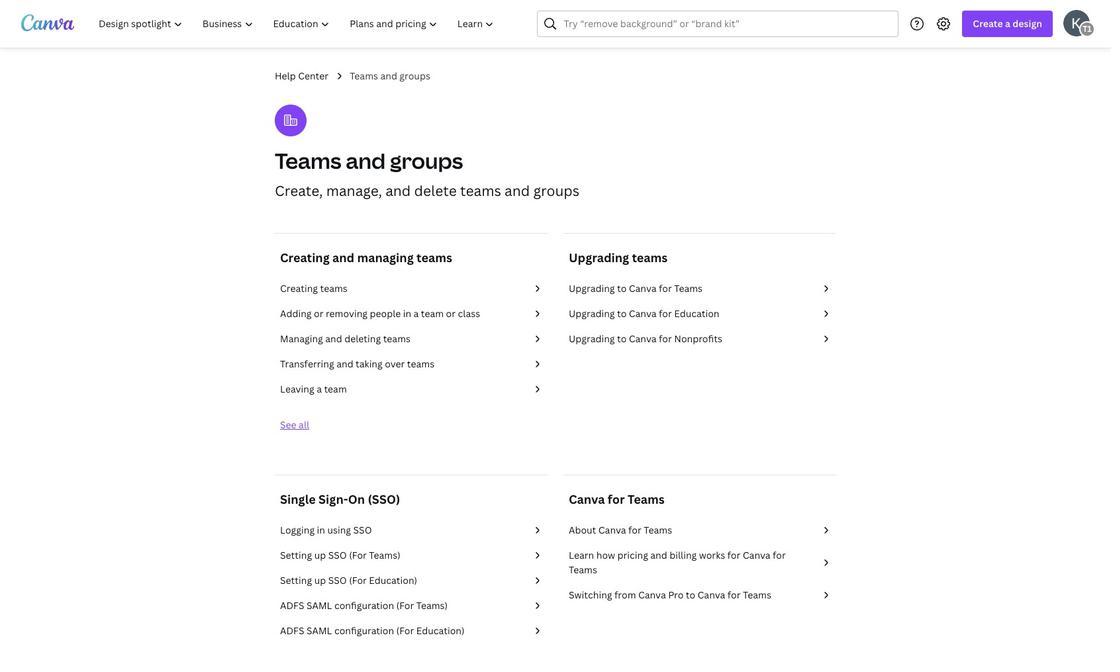Task type: vqa. For each thing, say whether or not it's contained in the screenshot.
Canva's logo templates are created with designer-approved color combinations. Or if you've got something specific in mind, you can easily adjust the colors throughout your logo design.
no



Task type: describe. For each thing, give the bounding box(es) containing it.
create a design
[[974, 17, 1043, 30]]

saml for adfs saml configuration (for teams)
[[307, 600, 332, 612]]

upgrading to canva for teams link
[[569, 282, 832, 296]]

up for setting up sso (for teams)
[[315, 549, 326, 562]]

see
[[280, 419, 297, 431]]

a for design
[[1006, 17, 1011, 30]]

to for nonprofits
[[618, 333, 627, 345]]

leaving a team link
[[280, 382, 543, 397]]

from
[[615, 589, 636, 602]]

upgrading to canva for teams
[[569, 282, 703, 295]]

teams inside the learn how pricing and billing works for canva for teams
[[569, 564, 598, 577]]

teams up about canva for teams
[[628, 492, 665, 508]]

nonprofits
[[675, 333, 723, 345]]

teams) for adfs saml configuration (for teams)
[[417, 600, 448, 612]]

help center link
[[275, 69, 329, 83]]

upgrading to canva for education
[[569, 307, 720, 320]]

see all button
[[280, 419, 310, 431]]

switching from canva pro to canva for teams link
[[569, 588, 832, 603]]

setting for setting up sso (for teams)
[[280, 549, 312, 562]]

canva down learn how pricing and billing works for canva for teams link
[[698, 589, 726, 602]]

switching
[[569, 589, 613, 602]]

canva inside the upgrading to canva for teams link
[[629, 282, 657, 295]]

single sign-on (sso)
[[280, 492, 400, 508]]

see all
[[280, 419, 310, 431]]

adding or removing people in a team or class link
[[280, 307, 543, 321]]

adding or removing people in a team or class
[[280, 307, 481, 320]]

delete
[[414, 182, 457, 200]]

up for setting up sso (for education)
[[315, 575, 326, 587]]

leaving a team
[[280, 383, 347, 396]]

saml for adfs saml configuration (for education)
[[307, 625, 332, 637]]

canva inside upgrading to canva for nonprofits link
[[629, 333, 657, 345]]

to right pro
[[686, 589, 696, 602]]

configuration for teams)
[[335, 600, 394, 612]]

how
[[597, 549, 616, 562]]

teams up creating teams link
[[417, 250, 453, 266]]

about
[[569, 524, 597, 537]]

works
[[700, 549, 726, 562]]

about canva for teams link
[[569, 523, 832, 538]]

0 horizontal spatial team
[[324, 383, 347, 396]]

pro
[[669, 589, 684, 602]]

teams) for setting up sso (for teams)
[[369, 549, 401, 562]]

canva inside the about canva for teams link
[[599, 524, 627, 537]]

(sso)
[[368, 492, 400, 508]]

1 vertical spatial a
[[414, 307, 419, 320]]

creating teams
[[280, 282, 348, 295]]

canva left pro
[[639, 589, 666, 602]]

t1 button
[[1064, 10, 1096, 37]]

teams up upgrading to canva for teams
[[632, 250, 668, 266]]

learn
[[569, 549, 595, 562]]

(for for adfs saml configuration (for education)
[[397, 625, 414, 637]]

(for for setting up sso (for teams)
[[349, 549, 367, 562]]

adding
[[280, 307, 312, 320]]

canva for teams
[[569, 492, 665, 508]]

upgrading for upgrading to canva for education
[[569, 307, 615, 320]]

adfs saml configuration (for education)
[[280, 625, 465, 637]]

about canva for teams
[[569, 524, 673, 537]]

setting up sso (for teams) link
[[280, 549, 543, 563]]

(for for adfs saml configuration (for teams)
[[397, 600, 414, 612]]

teams and groups link
[[350, 69, 431, 83]]

transferring
[[280, 358, 334, 370]]

setting up sso (for teams)
[[280, 549, 401, 562]]

for inside switching from canva pro to canva for teams link
[[728, 589, 741, 602]]

sso for education)
[[328, 575, 347, 587]]

creating teams link
[[280, 282, 543, 296]]

teams and groups
[[350, 70, 431, 82]]

teams right over
[[407, 358, 435, 370]]

billing
[[670, 549, 697, 562]]

taking
[[356, 358, 383, 370]]

teams inside teams and groups create, manage, and delete teams and groups
[[461, 182, 502, 200]]

managing and deleting teams
[[280, 333, 411, 345]]

adfs saml configuration (for education) link
[[280, 624, 543, 639]]

canva up the about
[[569, 492, 605, 508]]

logging
[[280, 524, 315, 537]]

kendall parks image
[[1064, 10, 1091, 36]]

for inside upgrading to canva for nonprofits link
[[659, 333, 672, 345]]

teams up over
[[383, 333, 411, 345]]

create,
[[275, 182, 323, 200]]

switching from canva pro to canva for teams
[[569, 589, 772, 602]]

transferring and taking over teams link
[[280, 357, 543, 372]]

all
[[299, 419, 310, 431]]



Task type: locate. For each thing, give the bounding box(es) containing it.
teams inside the upgrading to canva for teams link
[[675, 282, 703, 295]]

1 upgrading from the top
[[569, 250, 630, 266]]

sso down setting up sso (for teams)
[[328, 575, 347, 587]]

team 1 element
[[1080, 21, 1096, 37]]

adfs for adfs saml configuration (for education)
[[280, 625, 304, 637]]

0 horizontal spatial in
[[317, 524, 325, 537]]

sso
[[354, 524, 372, 537], [328, 549, 347, 562], [328, 575, 347, 587]]

0 horizontal spatial teams)
[[369, 549, 401, 562]]

up down setting up sso (for teams)
[[315, 575, 326, 587]]

2 horizontal spatial a
[[1006, 17, 1011, 30]]

(for down setting up sso (for education) "link"
[[397, 600, 414, 612]]

0 horizontal spatial a
[[317, 383, 322, 396]]

1 vertical spatial education)
[[417, 625, 465, 637]]

in
[[403, 307, 412, 320], [317, 524, 325, 537]]

0 vertical spatial team
[[421, 307, 444, 320]]

to down upgrading to canva for education
[[618, 333, 627, 345]]

managing
[[280, 333, 323, 345]]

(for inside adfs saml configuration (for education) link
[[397, 625, 414, 637]]

upgrading down upgrading to canva for teams
[[569, 307, 615, 320]]

teams
[[350, 70, 378, 82], [275, 146, 342, 175], [675, 282, 703, 295], [628, 492, 665, 508], [644, 524, 673, 537], [569, 564, 598, 577], [744, 589, 772, 602]]

saml down adfs saml configuration (for teams)
[[307, 625, 332, 637]]

upgrading to canva for education link
[[569, 307, 832, 321]]

setting up sso (for education)
[[280, 575, 418, 587]]

1 vertical spatial up
[[315, 575, 326, 587]]

1 vertical spatial in
[[317, 524, 325, 537]]

upgrading up upgrading to canva for teams
[[569, 250, 630, 266]]

and
[[381, 70, 398, 82], [346, 146, 386, 175], [386, 182, 411, 200], [505, 182, 530, 200], [333, 250, 355, 266], [326, 333, 342, 345], [337, 358, 354, 370], [651, 549, 668, 562]]

configuration up adfs saml configuration (for education)
[[335, 600, 394, 612]]

1 vertical spatial sso
[[328, 549, 347, 562]]

2 vertical spatial groups
[[534, 182, 580, 200]]

1 vertical spatial saml
[[307, 625, 332, 637]]

0 vertical spatial configuration
[[335, 600, 394, 612]]

0 vertical spatial teams)
[[369, 549, 401, 562]]

or right 'adding' on the top of the page
[[314, 307, 324, 320]]

a
[[1006, 17, 1011, 30], [414, 307, 419, 320], [317, 383, 322, 396]]

2 adfs from the top
[[280, 625, 304, 637]]

2 upgrading from the top
[[569, 282, 615, 295]]

teams inside teams and groups link
[[350, 70, 378, 82]]

setting
[[280, 549, 312, 562], [280, 575, 312, 587]]

setting up sso (for education) link
[[280, 574, 543, 588]]

creating and managing teams
[[280, 250, 453, 266]]

manage,
[[326, 182, 382, 200]]

1 vertical spatial team
[[324, 383, 347, 396]]

using
[[328, 524, 351, 537]]

or left class
[[446, 307, 456, 320]]

4 upgrading from the top
[[569, 333, 615, 345]]

configuration for education)
[[335, 625, 394, 637]]

0 vertical spatial groups
[[400, 70, 431, 82]]

(for
[[349, 549, 367, 562], [349, 575, 367, 587], [397, 600, 414, 612], [397, 625, 414, 637]]

configuration
[[335, 600, 394, 612], [335, 625, 394, 637]]

canva right 'works'
[[743, 549, 771, 562]]

upgrading teams
[[569, 250, 668, 266]]

3 upgrading from the top
[[569, 307, 615, 320]]

teams right delete
[[461, 182, 502, 200]]

in left using
[[317, 524, 325, 537]]

sso for teams)
[[328, 549, 347, 562]]

sso right using
[[354, 524, 372, 537]]

in inside "link"
[[317, 524, 325, 537]]

up down logging in using sso
[[315, 549, 326, 562]]

for inside the upgrading to canva for teams link
[[659, 282, 672, 295]]

removing
[[326, 307, 368, 320]]

1 vertical spatial adfs
[[280, 625, 304, 637]]

1 configuration from the top
[[335, 600, 394, 612]]

canva down upgrading to canva for education
[[629, 333, 657, 345]]

1 vertical spatial configuration
[[335, 625, 394, 637]]

teams)
[[369, 549, 401, 562], [417, 600, 448, 612]]

0 vertical spatial saml
[[307, 600, 332, 612]]

adfs saml configuration (for teams) link
[[280, 599, 543, 614]]

teams down learn on the bottom right of the page
[[569, 564, 598, 577]]

upgrading for upgrading teams
[[569, 250, 630, 266]]

education) inside "link"
[[369, 575, 418, 587]]

teams
[[461, 182, 502, 200], [417, 250, 453, 266], [632, 250, 668, 266], [320, 282, 348, 295], [383, 333, 411, 345], [407, 358, 435, 370]]

setting inside "link"
[[280, 575, 312, 587]]

managing
[[357, 250, 414, 266]]

1 horizontal spatial or
[[446, 307, 456, 320]]

teams) down setting up sso (for education) "link"
[[417, 600, 448, 612]]

1 adfs from the top
[[280, 600, 304, 612]]

saml down setting up sso (for education)
[[307, 600, 332, 612]]

upgrading for upgrading to canva for nonprofits
[[569, 333, 615, 345]]

0 vertical spatial education)
[[369, 575, 418, 587]]

0 horizontal spatial or
[[314, 307, 324, 320]]

education)
[[369, 575, 418, 587], [417, 625, 465, 637]]

adfs
[[280, 600, 304, 612], [280, 625, 304, 637]]

1 vertical spatial setting
[[280, 575, 312, 587]]

sign-
[[319, 492, 348, 508]]

1 horizontal spatial teams)
[[417, 600, 448, 612]]

canva inside the learn how pricing and billing works for canva for teams
[[743, 549, 771, 562]]

teams right center at the left
[[350, 70, 378, 82]]

or
[[314, 307, 324, 320], [446, 307, 456, 320]]

upgrading down "upgrading teams"
[[569, 282, 615, 295]]

a right leaving on the left of the page
[[317, 383, 322, 396]]

2 vertical spatial sso
[[328, 575, 347, 587]]

upgrading
[[569, 250, 630, 266], [569, 282, 615, 295], [569, 307, 615, 320], [569, 333, 615, 345]]

for
[[659, 282, 672, 295], [659, 307, 672, 320], [659, 333, 672, 345], [608, 492, 625, 508], [629, 524, 642, 537], [728, 549, 741, 562], [773, 549, 786, 562], [728, 589, 741, 602]]

canva up upgrading to canva for education
[[629, 282, 657, 295]]

groups for teams and groups create, manage, and delete teams and groups
[[390, 146, 463, 175]]

Try "remove background" or "brand kit" search field
[[564, 11, 891, 36]]

2 or from the left
[[446, 307, 456, 320]]

logging in using sso
[[280, 524, 372, 537]]

1 up from the top
[[315, 549, 326, 562]]

a inside dropdown button
[[1006, 17, 1011, 30]]

0 vertical spatial in
[[403, 307, 412, 320]]

education) down setting up sso (for teams) link
[[369, 575, 418, 587]]

2 up from the top
[[315, 575, 326, 587]]

2 configuration from the top
[[335, 625, 394, 637]]

0 vertical spatial a
[[1006, 17, 1011, 30]]

1 vertical spatial groups
[[390, 146, 463, 175]]

adfs saml configuration (for teams)
[[280, 600, 448, 612]]

2 saml from the top
[[307, 625, 332, 637]]

1 creating from the top
[[280, 250, 330, 266]]

team down creating teams link
[[421, 307, 444, 320]]

in right people
[[403, 307, 412, 320]]

managing and deleting teams link
[[280, 332, 543, 347]]

(for for setting up sso (for education)
[[349, 575, 367, 587]]

teams up removing
[[320, 282, 348, 295]]

2 setting from the top
[[280, 575, 312, 587]]

groups
[[400, 70, 431, 82], [390, 146, 463, 175], [534, 182, 580, 200]]

upgrading to canva for nonprofits link
[[569, 332, 832, 347]]

education
[[675, 307, 720, 320]]

1 horizontal spatial team
[[421, 307, 444, 320]]

a for team
[[317, 383, 322, 396]]

education) for adfs saml configuration (for education)
[[417, 625, 465, 637]]

creating up creating teams on the left top of the page
[[280, 250, 330, 266]]

learn how pricing and billing works for canva for teams link
[[569, 549, 832, 578]]

teams) down logging in using sso "link"
[[369, 549, 401, 562]]

creating up 'adding' on the top of the page
[[280, 282, 318, 295]]

1 setting from the top
[[280, 549, 312, 562]]

a left design
[[1006, 17, 1011, 30]]

help center
[[275, 70, 329, 82]]

sso down using
[[328, 549, 347, 562]]

groups for teams and groups
[[400, 70, 431, 82]]

team down transferring and taking over teams
[[324, 383, 347, 396]]

up inside "link"
[[315, 575, 326, 587]]

for inside the about canva for teams link
[[629, 524, 642, 537]]

teams up create,
[[275, 146, 342, 175]]

creating for creating and managing teams
[[280, 250, 330, 266]]

single
[[280, 492, 316, 508]]

(for down adfs saml configuration (for teams) "link"
[[397, 625, 414, 637]]

1 or from the left
[[314, 307, 324, 320]]

0 vertical spatial up
[[315, 549, 326, 562]]

teams up education
[[675, 282, 703, 295]]

adfs inside "link"
[[280, 600, 304, 612]]

teams inside the about canva for teams link
[[644, 524, 673, 537]]

education) down adfs saml configuration (for teams) "link"
[[417, 625, 465, 637]]

to for teams
[[618, 282, 627, 295]]

0 vertical spatial adfs
[[280, 600, 304, 612]]

adfs for adfs saml configuration (for teams)
[[280, 600, 304, 612]]

help
[[275, 70, 296, 82]]

create
[[974, 17, 1004, 30]]

(for inside setting up sso (for teams) link
[[349, 549, 367, 562]]

1 vertical spatial creating
[[280, 282, 318, 295]]

(for up setting up sso (for education)
[[349, 549, 367, 562]]

canva
[[629, 282, 657, 295], [629, 307, 657, 320], [629, 333, 657, 345], [569, 492, 605, 508], [599, 524, 627, 537], [743, 549, 771, 562], [639, 589, 666, 602], [698, 589, 726, 602]]

transferring and taking over teams
[[280, 358, 435, 370]]

center
[[298, 70, 329, 82]]

teams down learn how pricing and billing works for canva for teams link
[[744, 589, 772, 602]]

saml inside adfs saml configuration (for teams) "link"
[[307, 600, 332, 612]]

2 vertical spatial a
[[317, 383, 322, 396]]

a down creating teams link
[[414, 307, 419, 320]]

1 vertical spatial teams)
[[417, 600, 448, 612]]

(for up adfs saml configuration (for teams)
[[349, 575, 367, 587]]

teams inside teams and groups create, manage, and delete teams and groups
[[275, 146, 342, 175]]

1 saml from the top
[[307, 600, 332, 612]]

upgrading for upgrading to canva for teams
[[569, 282, 615, 295]]

to down upgrading to canva for teams
[[618, 307, 627, 320]]

to down "upgrading teams"
[[618, 282, 627, 295]]

teams and groups create, manage, and delete teams and groups
[[275, 146, 580, 200]]

education) for setting up sso (for education)
[[369, 575, 418, 587]]

(for inside setting up sso (for education) "link"
[[349, 575, 367, 587]]

top level navigation element
[[90, 11, 506, 37]]

0 vertical spatial setting
[[280, 549, 312, 562]]

upgrading down upgrading to canva for education
[[569, 333, 615, 345]]

to for education
[[618, 307, 627, 320]]

class
[[458, 307, 481, 320]]

deleting
[[345, 333, 381, 345]]

over
[[385, 358, 405, 370]]

(for inside adfs saml configuration (for teams) "link"
[[397, 600, 414, 612]]

configuration down adfs saml configuration (for teams)
[[335, 625, 394, 637]]

upgrading to canva for nonprofits
[[569, 333, 723, 345]]

0 vertical spatial creating
[[280, 250, 330, 266]]

design
[[1013, 17, 1043, 30]]

logging in using sso link
[[280, 523, 543, 538]]

canva inside upgrading to canva for education link
[[629, 307, 657, 320]]

setting for setting up sso (for education)
[[280, 575, 312, 587]]

0 vertical spatial sso
[[354, 524, 372, 537]]

for inside upgrading to canva for education link
[[659, 307, 672, 320]]

pricing
[[618, 549, 649, 562]]

saml
[[307, 600, 332, 612], [307, 625, 332, 637]]

on
[[348, 492, 365, 508]]

saml inside adfs saml configuration (for education) link
[[307, 625, 332, 637]]

teams) inside "link"
[[417, 600, 448, 612]]

and inside the learn how pricing and billing works for canva for teams
[[651, 549, 668, 562]]

teams inside switching from canva pro to canva for teams link
[[744, 589, 772, 602]]

1 horizontal spatial a
[[414, 307, 419, 320]]

creating
[[280, 250, 330, 266], [280, 282, 318, 295]]

2 creating from the top
[[280, 282, 318, 295]]

canva up how
[[599, 524, 627, 537]]

canva up upgrading to canva for nonprofits at the right
[[629, 307, 657, 320]]

up
[[315, 549, 326, 562], [315, 575, 326, 587]]

creating for creating teams
[[280, 282, 318, 295]]

people
[[370, 307, 401, 320]]

create a design button
[[963, 11, 1054, 37]]

to
[[618, 282, 627, 295], [618, 307, 627, 320], [618, 333, 627, 345], [686, 589, 696, 602]]

learn how pricing and billing works for canva for teams
[[569, 549, 786, 577]]

configuration inside "link"
[[335, 600, 394, 612]]

groups inside teams and groups link
[[400, 70, 431, 82]]

team 1 image
[[1080, 21, 1096, 37]]

leaving
[[280, 383, 315, 396]]

1 horizontal spatial in
[[403, 307, 412, 320]]

teams up pricing
[[644, 524, 673, 537]]



